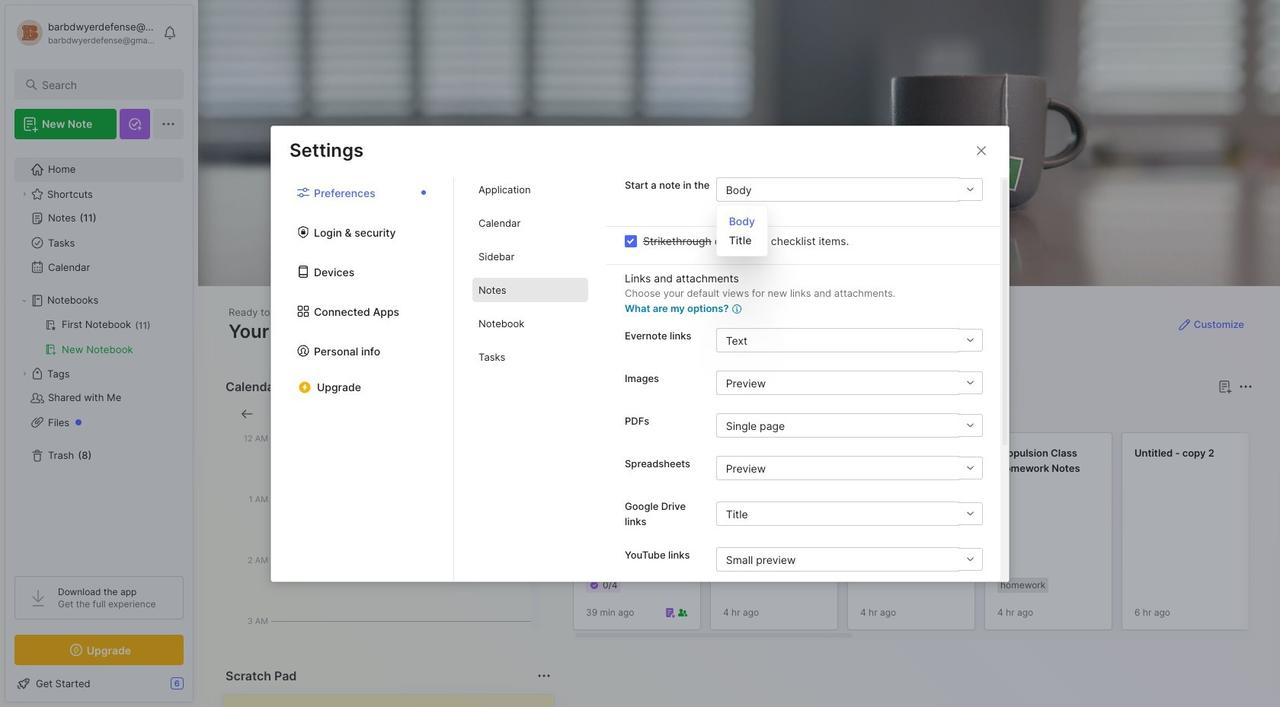 Task type: describe. For each thing, give the bounding box(es) containing it.
expand tags image
[[20, 370, 29, 379]]

Choose default view option for Google Drive links field
[[716, 502, 983, 527]]

Select62 checkbox
[[625, 235, 637, 247]]

Start writing… text field
[[235, 696, 553, 708]]

group inside the main element
[[14, 313, 183, 362]]

Start a new note in the body or title. field
[[716, 178, 983, 202]]



Task type: locate. For each thing, give the bounding box(es) containing it.
Choose default view option for Evernote links field
[[716, 328, 983, 353]]

group
[[14, 313, 183, 362]]

Choose default view option for YouTube links field
[[716, 548, 983, 572]]

close image
[[972, 141, 991, 160]]

tree inside the main element
[[5, 149, 193, 563]]

Choose default view option for Images field
[[716, 371, 983, 395]]

row group
[[573, 433, 1280, 640]]

tab
[[472, 178, 588, 202], [472, 211, 588, 235], [472, 245, 588, 269], [472, 278, 588, 302], [472, 312, 588, 336], [472, 345, 588, 370], [576, 405, 621, 424], [627, 405, 689, 424]]

Choose default view option for PDFs field
[[716, 414, 983, 438]]

Search text field
[[42, 78, 170, 92]]

Choose default view option for Spreadsheets field
[[716, 456, 983, 481]]

dropdown list menu
[[717, 212, 767, 250]]

tree
[[5, 149, 193, 563]]

none search field inside the main element
[[42, 75, 170, 94]]

expand notebooks image
[[20, 296, 29, 306]]

None search field
[[42, 75, 170, 94]]

tab list
[[271, 178, 454, 582], [454, 178, 607, 582], [576, 405, 1250, 424]]

main element
[[0, 0, 198, 708]]



Task type: vqa. For each thing, say whether or not it's contained in the screenshot.
MAIN element
yes



